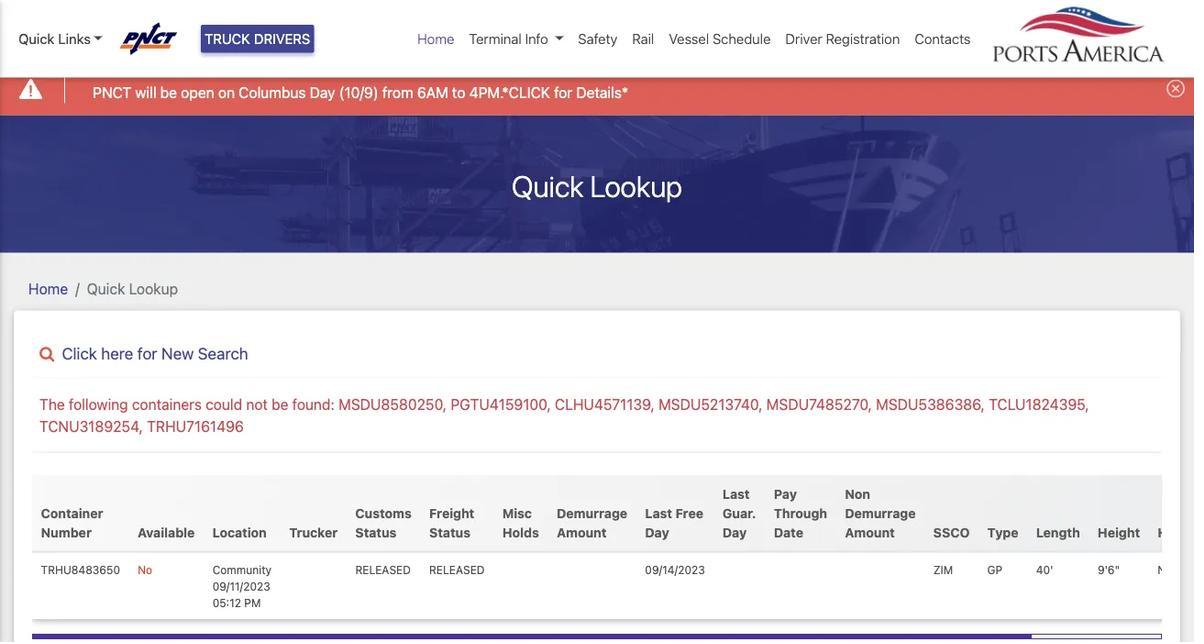 Task type: describe. For each thing, give the bounding box(es) containing it.
1 horizontal spatial home link
[[410, 21, 462, 56]]

to
[[452, 84, 466, 101]]

holds
[[502, 524, 539, 539]]

new
[[161, 344, 194, 362]]

available
[[138, 524, 195, 539]]

trhu8483650
[[41, 563, 120, 576]]

the
[[39, 396, 65, 413]]

day for last free day
[[645, 524, 669, 539]]

height
[[1098, 524, 1140, 539]]

pnct will be open on columbus day (10/9) from 6am to 4pm.*click for details*
[[93, 84, 629, 101]]

09/14/2023
[[645, 563, 705, 576]]

2 demurrage from the left
[[845, 505, 916, 520]]

driver registration
[[786, 31, 900, 47]]

09/11/2023
[[212, 579, 270, 592]]

driver
[[786, 31, 823, 47]]

contacts link
[[908, 21, 978, 56]]

not
[[246, 396, 268, 413]]

links
[[58, 31, 91, 47]]

pnct will be open on columbus day (10/9) from 6am to 4pm.*click for details* alert
[[0, 66, 1194, 115]]

could
[[206, 396, 242, 413]]

last free day
[[645, 505, 704, 539]]

through
[[774, 505, 828, 520]]

truck
[[205, 31, 250, 47]]

last guar. day
[[723, 486, 756, 539]]

guar.
[[723, 505, 756, 520]]

rail
[[632, 31, 654, 47]]

vessel schedule link
[[662, 21, 778, 56]]

msdu5213740,
[[659, 396, 763, 413]]

amount inside demurrage amount
[[557, 524, 607, 539]]

last for last guar. day
[[723, 486, 750, 501]]

schedule
[[713, 31, 771, 47]]

details*
[[576, 84, 629, 101]]

pm
[[244, 596, 261, 609]]

0 horizontal spatial lookup
[[129, 280, 178, 297]]

1 demurrage from the left
[[557, 505, 628, 520]]

safety link
[[571, 21, 625, 56]]

terminal info link
[[462, 21, 571, 56]]

click here for new search
[[62, 344, 248, 362]]

for inside alert
[[554, 84, 573, 101]]

drivers
[[254, 31, 310, 47]]

freight
[[429, 505, 475, 520]]

be inside alert
[[160, 84, 177, 101]]

msdu5386386,
[[876, 396, 985, 413]]

tcnu3189254,
[[39, 418, 143, 435]]

info
[[525, 31, 548, 47]]

day for last guar. day
[[723, 524, 747, 539]]

4pm.*click
[[469, 84, 550, 101]]

found:
[[292, 396, 335, 413]]

0 vertical spatial quick
[[18, 31, 54, 47]]

from
[[382, 84, 413, 101]]

clhu4571139,
[[555, 396, 655, 413]]

(10/9)
[[339, 84, 379, 101]]

1 vertical spatial quick lookup
[[87, 280, 178, 297]]

columbus
[[239, 84, 306, 101]]

length
[[1036, 524, 1080, 539]]

vessel schedule
[[669, 31, 771, 47]]

driver registration link
[[778, 21, 908, 56]]

05:12
[[212, 596, 241, 609]]

non
[[845, 486, 871, 501]]

msdu7485270,
[[767, 396, 872, 413]]

pgtu4159100,
[[451, 396, 551, 413]]

demurrage amount
[[557, 505, 628, 539]]

day inside pnct will be open on columbus day (10/9) from 6am to 4pm.*click for details* link
[[310, 84, 335, 101]]

be inside the "the following containers could not be found: msdu8580250, pgtu4159100, clhu4571139, msdu5213740, msdu7485270, msdu5386386, tclu1824395, tcnu3189254, trhu7161496"
[[272, 396, 289, 413]]

contacts
[[915, 31, 971, 47]]

location
[[212, 524, 267, 539]]

here
[[101, 344, 133, 362]]

1 vertical spatial home link
[[28, 280, 68, 297]]

9'6"
[[1098, 563, 1120, 576]]

zim
[[934, 563, 953, 576]]

2 vertical spatial quick
[[87, 280, 125, 297]]

number
[[41, 524, 92, 539]]

tclu1824395,
[[989, 396, 1090, 413]]

misc holds
[[502, 505, 539, 539]]



Task type: locate. For each thing, give the bounding box(es) containing it.
2 horizontal spatial quick
[[512, 168, 584, 203]]

1 no from the left
[[138, 563, 152, 576]]

home up search icon
[[28, 280, 68, 297]]

no down available
[[138, 563, 152, 576]]

terminal info
[[469, 31, 548, 47]]

day left (10/9)
[[310, 84, 335, 101]]

1 vertical spatial last
[[645, 505, 672, 520]]

last inside last guar. day
[[723, 486, 750, 501]]

home
[[417, 31, 454, 47], [28, 280, 68, 297]]

search
[[198, 344, 248, 362]]

status for freight status
[[429, 524, 471, 539]]

demurrage right misc holds
[[557, 505, 628, 520]]

0 horizontal spatial day
[[310, 84, 335, 101]]

0 vertical spatial home link
[[410, 21, 462, 56]]

trhu7161496
[[147, 418, 244, 435]]

amount inside the non demurrage amount
[[845, 524, 895, 539]]

0 horizontal spatial status
[[355, 524, 397, 539]]

gp
[[988, 563, 1003, 576]]

pnct
[[93, 84, 131, 101]]

container
[[41, 505, 103, 520]]

amount right holds
[[557, 524, 607, 539]]

released
[[355, 563, 411, 576], [429, 563, 485, 576]]

community 09/11/2023 05:12 pm
[[212, 563, 272, 609]]

quick
[[18, 31, 54, 47], [512, 168, 584, 203], [87, 280, 125, 297]]

0 vertical spatial home
[[417, 31, 454, 47]]

pay through date
[[774, 486, 828, 539]]

0 horizontal spatial no
[[138, 563, 152, 576]]

safety
[[578, 31, 618, 47]]

ssco
[[934, 524, 970, 539]]

0 horizontal spatial quick
[[18, 31, 54, 47]]

for left details*
[[554, 84, 573, 101]]

status down "customs"
[[355, 524, 397, 539]]

for
[[554, 84, 573, 101], [137, 344, 157, 362]]

home link
[[410, 21, 462, 56], [28, 280, 68, 297]]

truck drivers link
[[201, 25, 314, 53]]

0 horizontal spatial home
[[28, 280, 68, 297]]

demurrage down non
[[845, 505, 916, 520]]

search image
[[39, 345, 54, 362]]

open
[[181, 84, 214, 101]]

status for customs status
[[355, 524, 397, 539]]

customs
[[355, 505, 412, 520]]

1 horizontal spatial released
[[429, 563, 485, 576]]

1 horizontal spatial lookup
[[590, 168, 682, 203]]

be right not at bottom left
[[272, 396, 289, 413]]

status down freight
[[429, 524, 471, 539]]

0 vertical spatial last
[[723, 486, 750, 501]]

hazar
[[1158, 524, 1194, 539]]

released down "customs status"
[[355, 563, 411, 576]]

2 no from the left
[[1158, 563, 1173, 576]]

1 vertical spatial be
[[272, 396, 289, 413]]

the following containers could not be found: msdu8580250, pgtu4159100, clhu4571139, msdu5213740, msdu7485270, msdu5386386, tclu1824395, tcnu3189254, trhu7161496
[[39, 396, 1090, 435]]

quick lookup
[[512, 168, 682, 203], [87, 280, 178, 297]]

freight status
[[429, 505, 475, 539]]

1 amount from the left
[[557, 524, 607, 539]]

1 horizontal spatial amount
[[845, 524, 895, 539]]

day down guar.
[[723, 524, 747, 539]]

1 horizontal spatial demurrage
[[845, 505, 916, 520]]

pay
[[774, 486, 797, 501]]

truck drivers
[[205, 31, 310, 47]]

container number
[[41, 505, 103, 539]]

last inside last free day
[[645, 505, 672, 520]]

1 horizontal spatial status
[[429, 524, 471, 539]]

click here for new search link
[[32, 344, 1162, 363]]

non demurrage amount
[[845, 486, 916, 539]]

last for last free day
[[645, 505, 672, 520]]

0 horizontal spatial be
[[160, 84, 177, 101]]

be right will
[[160, 84, 177, 101]]

lookup
[[590, 168, 682, 203], [129, 280, 178, 297]]

1 horizontal spatial home
[[417, 31, 454, 47]]

click
[[62, 344, 97, 362]]

on
[[218, 84, 235, 101]]

1 status from the left
[[355, 524, 397, 539]]

last
[[723, 486, 750, 501], [645, 505, 672, 520]]

2 horizontal spatial day
[[723, 524, 747, 539]]

last up guar.
[[723, 486, 750, 501]]

quick links link
[[18, 28, 102, 49]]

0 horizontal spatial home link
[[28, 280, 68, 297]]

customs status
[[355, 505, 412, 539]]

quick links
[[18, 31, 91, 47]]

0 horizontal spatial released
[[355, 563, 411, 576]]

day inside last free day
[[645, 524, 669, 539]]

pnct will be open on columbus day (10/9) from 6am to 4pm.*click for details* link
[[93, 81, 629, 103]]

free
[[676, 505, 704, 520]]

0 vertical spatial for
[[554, 84, 573, 101]]

following
[[69, 396, 128, 413]]

close image
[[1167, 79, 1185, 98]]

home link up 6am
[[410, 21, 462, 56]]

amount down non
[[845, 524, 895, 539]]

day up 09/14/2023 on the right
[[645, 524, 669, 539]]

0 horizontal spatial last
[[645, 505, 672, 520]]

1 horizontal spatial no
[[1158, 563, 1173, 576]]

2 status from the left
[[429, 524, 471, 539]]

containers
[[132, 396, 202, 413]]

for right here
[[137, 344, 157, 362]]

rail link
[[625, 21, 662, 56]]

40'
[[1036, 563, 1054, 576]]

day inside last guar. day
[[723, 524, 747, 539]]

trucker
[[289, 524, 338, 539]]

0 vertical spatial be
[[160, 84, 177, 101]]

day
[[310, 84, 335, 101], [645, 524, 669, 539], [723, 524, 747, 539]]

1 vertical spatial for
[[137, 344, 157, 362]]

1 vertical spatial lookup
[[129, 280, 178, 297]]

0 horizontal spatial quick lookup
[[87, 280, 178, 297]]

1 horizontal spatial be
[[272, 396, 289, 413]]

1 horizontal spatial for
[[554, 84, 573, 101]]

no
[[138, 563, 152, 576], [1158, 563, 1173, 576]]

misc
[[502, 505, 532, 520]]

type
[[988, 524, 1019, 539]]

released down freight status in the left bottom of the page
[[429, 563, 485, 576]]

0 horizontal spatial demurrage
[[557, 505, 628, 520]]

1 vertical spatial home
[[28, 280, 68, 297]]

last left free
[[645, 505, 672, 520]]

2 amount from the left
[[845, 524, 895, 539]]

1 horizontal spatial day
[[645, 524, 669, 539]]

vessel
[[669, 31, 709, 47]]

6am
[[417, 84, 448, 101]]

1 horizontal spatial last
[[723, 486, 750, 501]]

status
[[355, 524, 397, 539], [429, 524, 471, 539]]

date
[[774, 524, 804, 539]]

1 vertical spatial quick
[[512, 168, 584, 203]]

1 released from the left
[[355, 563, 411, 576]]

1 horizontal spatial quick lookup
[[512, 168, 682, 203]]

registration
[[826, 31, 900, 47]]

terminal
[[469, 31, 522, 47]]

0 vertical spatial quick lookup
[[512, 168, 682, 203]]

demurrage
[[557, 505, 628, 520], [845, 505, 916, 520]]

1 horizontal spatial quick
[[87, 280, 125, 297]]

0 horizontal spatial for
[[137, 344, 157, 362]]

will
[[135, 84, 156, 101]]

0 vertical spatial lookup
[[590, 168, 682, 203]]

0 horizontal spatial amount
[[557, 524, 607, 539]]

status inside "customs status"
[[355, 524, 397, 539]]

home up 6am
[[417, 31, 454, 47]]

amount
[[557, 524, 607, 539], [845, 524, 895, 539]]

home link up search icon
[[28, 280, 68, 297]]

2 released from the left
[[429, 563, 485, 576]]

community
[[212, 563, 272, 576]]

no down hazar
[[1158, 563, 1173, 576]]

msdu8580250,
[[339, 396, 447, 413]]

status inside freight status
[[429, 524, 471, 539]]



Task type: vqa. For each thing, say whether or not it's contained in the screenshot.
'MAERSK' associated with 10/15/2023 12:00
no



